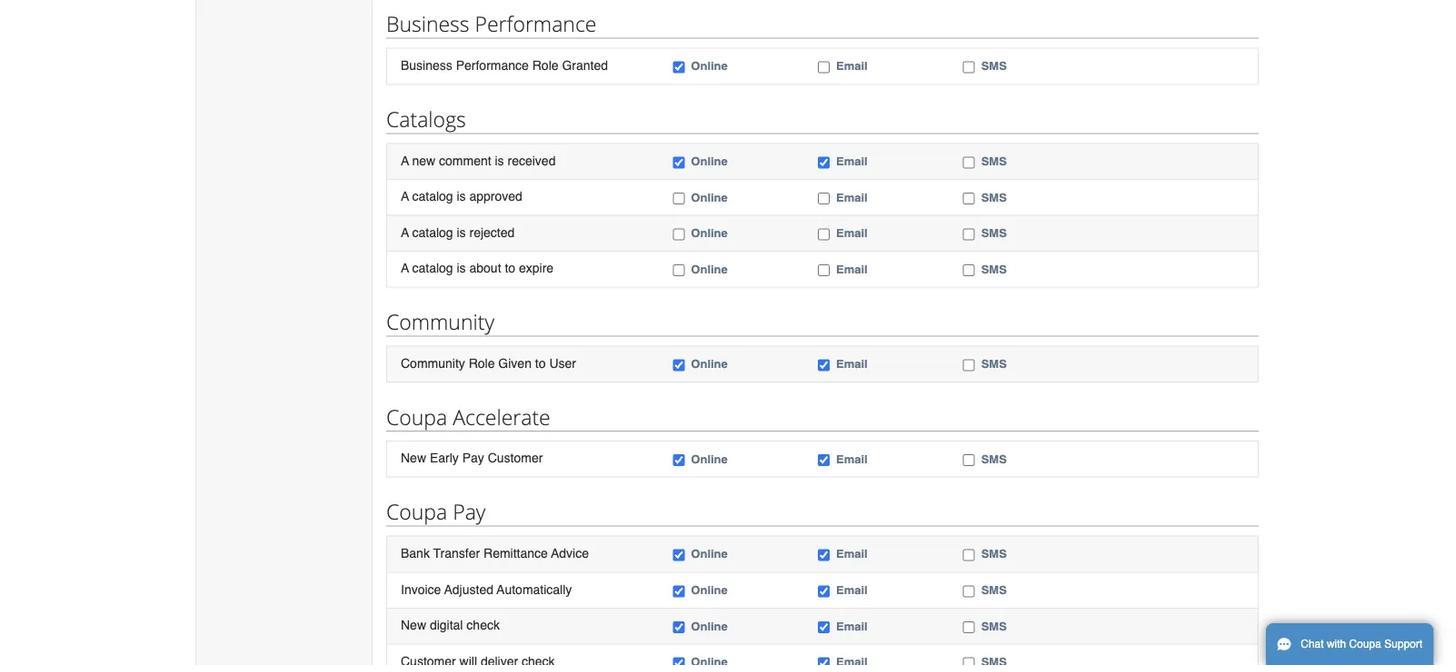 Task type: describe. For each thing, give the bounding box(es) containing it.
catalogs
[[386, 105, 466, 133]]

bank
[[401, 546, 430, 561]]

transfer
[[433, 546, 480, 561]]

0 vertical spatial to
[[505, 261, 516, 275]]

catalog for a catalog is approved
[[412, 189, 453, 203]]

is for about
[[457, 261, 466, 275]]

rejected
[[470, 225, 515, 239]]

new for new early pay customer
[[401, 451, 426, 466]]

new
[[412, 153, 436, 168]]

online for is
[[691, 154, 728, 168]]

email for is
[[836, 154, 868, 168]]

new early pay customer
[[401, 451, 543, 466]]

with
[[1327, 638, 1347, 651]]

user
[[549, 356, 576, 371]]

approved
[[470, 189, 523, 203]]

catalog for a catalog is about to expire
[[412, 261, 453, 275]]

a for a catalog is rejected
[[401, 225, 409, 239]]

10 sms from the top
[[981, 619, 1007, 633]]

community role given to user
[[401, 356, 576, 371]]

10 online from the top
[[691, 619, 728, 633]]

10 email from the top
[[836, 619, 868, 633]]

email for approved
[[836, 190, 868, 204]]

online for about
[[691, 262, 728, 276]]

a for a new comment is received
[[401, 153, 409, 168]]

digital
[[430, 618, 463, 633]]

catalog for a catalog is rejected
[[412, 225, 453, 239]]

bank transfer remittance advice
[[401, 546, 589, 561]]

community for community
[[386, 308, 495, 336]]

sms for about
[[981, 262, 1007, 276]]

9 online from the top
[[691, 583, 728, 597]]

online for to
[[691, 357, 728, 371]]

sms for to
[[981, 357, 1007, 371]]

given
[[498, 356, 532, 371]]

expire
[[519, 261, 554, 275]]

email for customer
[[836, 452, 868, 466]]

sms for granted
[[981, 59, 1007, 73]]

support
[[1385, 638, 1423, 651]]

1 horizontal spatial role
[[532, 58, 559, 72]]

a catalog is about to expire
[[401, 261, 554, 275]]

business performance
[[386, 10, 597, 38]]

sms for approved
[[981, 190, 1007, 204]]

online for advice
[[691, 547, 728, 561]]

received
[[508, 153, 556, 168]]

online for approved
[[691, 190, 728, 204]]

is left received
[[495, 153, 504, 168]]

business for business performance
[[386, 10, 470, 38]]

a catalog is approved
[[401, 189, 523, 203]]

sms for rejected
[[981, 226, 1007, 240]]

granted
[[562, 58, 608, 72]]

a for a catalog is about to expire
[[401, 261, 409, 275]]

customer
[[488, 451, 543, 466]]



Task type: vqa. For each thing, say whether or not it's contained in the screenshot.
the 0
no



Task type: locate. For each thing, give the bounding box(es) containing it.
coupa up early
[[386, 403, 447, 431]]

8 sms from the top
[[981, 547, 1007, 561]]

8 email from the top
[[836, 547, 868, 561]]

a down "a catalog is rejected"
[[401, 261, 409, 275]]

1 email from the top
[[836, 59, 868, 73]]

1 new from the top
[[401, 451, 426, 466]]

email
[[836, 59, 868, 73], [836, 154, 868, 168], [836, 190, 868, 204], [836, 226, 868, 240], [836, 262, 868, 276], [836, 357, 868, 371], [836, 452, 868, 466], [836, 547, 868, 561], [836, 583, 868, 597], [836, 619, 868, 633]]

0 vertical spatial community
[[386, 308, 495, 336]]

community
[[386, 308, 495, 336], [401, 356, 465, 371]]

pay up transfer
[[453, 498, 486, 526]]

1 vertical spatial role
[[469, 356, 495, 371]]

is for approved
[[457, 189, 466, 203]]

new digital check
[[401, 618, 500, 633]]

new left early
[[401, 451, 426, 466]]

1 vertical spatial performance
[[456, 58, 529, 72]]

business
[[386, 10, 470, 38], [401, 58, 453, 72]]

email for to
[[836, 357, 868, 371]]

a down a catalog is approved
[[401, 225, 409, 239]]

is for rejected
[[457, 225, 466, 239]]

performance down 'business performance'
[[456, 58, 529, 72]]

role left the given
[[469, 356, 495, 371]]

1 sms from the top
[[981, 59, 1007, 73]]

chat with coupa support button
[[1266, 624, 1434, 665]]

coupa inside button
[[1350, 638, 1382, 651]]

pay right early
[[462, 451, 484, 466]]

adjusted
[[444, 582, 494, 597]]

sms for is
[[981, 154, 1007, 168]]

online for customer
[[691, 452, 728, 466]]

1 catalog from the top
[[412, 189, 453, 203]]

1 vertical spatial new
[[401, 618, 426, 633]]

3 email from the top
[[836, 190, 868, 204]]

new left digital
[[401, 618, 426, 633]]

business up business performance role granted on the top left of the page
[[386, 10, 470, 38]]

new for new digital check
[[401, 618, 426, 633]]

performance
[[475, 10, 597, 38], [456, 58, 529, 72]]

early
[[430, 451, 459, 466]]

sms for advice
[[981, 547, 1007, 561]]

2 a from the top
[[401, 189, 409, 203]]

pay
[[462, 451, 484, 466], [453, 498, 486, 526]]

coupa up bank
[[386, 498, 447, 526]]

role
[[532, 58, 559, 72], [469, 356, 495, 371]]

6 sms from the top
[[981, 357, 1007, 371]]

1 horizontal spatial to
[[535, 356, 546, 371]]

performance for business performance role granted
[[456, 58, 529, 72]]

0 vertical spatial coupa
[[386, 403, 447, 431]]

coupa accelerate
[[386, 403, 551, 431]]

new
[[401, 451, 426, 466], [401, 618, 426, 633]]

7 sms from the top
[[981, 452, 1007, 466]]

a up "a catalog is rejected"
[[401, 189, 409, 203]]

3 a from the top
[[401, 225, 409, 239]]

coupa for coupa pay
[[386, 498, 447, 526]]

email for about
[[836, 262, 868, 276]]

0 vertical spatial new
[[401, 451, 426, 466]]

0 horizontal spatial role
[[469, 356, 495, 371]]

a left new
[[401, 153, 409, 168]]

to right about
[[505, 261, 516, 275]]

catalog
[[412, 189, 453, 203], [412, 225, 453, 239], [412, 261, 453, 275]]

coupa pay
[[386, 498, 486, 526]]

2 email from the top
[[836, 154, 868, 168]]

1 vertical spatial to
[[535, 356, 546, 371]]

4 a from the top
[[401, 261, 409, 275]]

performance for business performance
[[475, 10, 597, 38]]

2 catalog from the top
[[412, 225, 453, 239]]

advice
[[551, 546, 589, 561]]

is left approved
[[457, 189, 466, 203]]

0 vertical spatial business
[[386, 10, 470, 38]]

check
[[467, 618, 500, 633]]

business performance role granted
[[401, 58, 608, 72]]

2 vertical spatial coupa
[[1350, 638, 1382, 651]]

4 sms from the top
[[981, 226, 1007, 240]]

catalog down "a catalog is rejected"
[[412, 261, 453, 275]]

a for a catalog is approved
[[401, 189, 409, 203]]

catalog down new
[[412, 189, 453, 203]]

community up coupa accelerate
[[401, 356, 465, 371]]

performance up business performance role granted on the top left of the page
[[475, 10, 597, 38]]

None checkbox
[[818, 62, 830, 73], [818, 157, 830, 168], [963, 157, 975, 168], [963, 229, 975, 240], [963, 265, 975, 276], [818, 360, 830, 371], [818, 455, 830, 466], [963, 455, 975, 466], [963, 550, 975, 562], [673, 586, 685, 598], [963, 586, 975, 598], [818, 622, 830, 633], [963, 622, 975, 633], [818, 62, 830, 73], [818, 157, 830, 168], [963, 157, 975, 168], [963, 229, 975, 240], [963, 265, 975, 276], [818, 360, 830, 371], [818, 455, 830, 466], [963, 455, 975, 466], [963, 550, 975, 562], [673, 586, 685, 598], [963, 586, 975, 598], [818, 622, 830, 633], [963, 622, 975, 633]]

7 email from the top
[[836, 452, 868, 466]]

is
[[495, 153, 504, 168], [457, 189, 466, 203], [457, 225, 466, 239], [457, 261, 466, 275]]

4 online from the top
[[691, 226, 728, 240]]

8 online from the top
[[691, 547, 728, 561]]

a
[[401, 153, 409, 168], [401, 189, 409, 203], [401, 225, 409, 239], [401, 261, 409, 275]]

email for rejected
[[836, 226, 868, 240]]

9 email from the top
[[836, 583, 868, 597]]

1 vertical spatial pay
[[453, 498, 486, 526]]

community up community role given to user
[[386, 308, 495, 336]]

1 vertical spatial coupa
[[386, 498, 447, 526]]

5 sms from the top
[[981, 262, 1007, 276]]

0 vertical spatial pay
[[462, 451, 484, 466]]

to
[[505, 261, 516, 275], [535, 356, 546, 371]]

2 new from the top
[[401, 618, 426, 633]]

4 email from the top
[[836, 226, 868, 240]]

1 vertical spatial business
[[401, 58, 453, 72]]

7 online from the top
[[691, 452, 728, 466]]

2 vertical spatial catalog
[[412, 261, 453, 275]]

1 a from the top
[[401, 153, 409, 168]]

0 vertical spatial role
[[532, 58, 559, 72]]

0 vertical spatial performance
[[475, 10, 597, 38]]

0 horizontal spatial to
[[505, 261, 516, 275]]

business up the catalogs
[[401, 58, 453, 72]]

is left rejected
[[457, 225, 466, 239]]

email for advice
[[836, 547, 868, 561]]

3 sms from the top
[[981, 190, 1007, 204]]

automatically
[[497, 582, 572, 597]]

online
[[691, 59, 728, 73], [691, 154, 728, 168], [691, 190, 728, 204], [691, 226, 728, 240], [691, 262, 728, 276], [691, 357, 728, 371], [691, 452, 728, 466], [691, 547, 728, 561], [691, 583, 728, 597], [691, 619, 728, 633]]

0 vertical spatial catalog
[[412, 189, 453, 203]]

is left about
[[457, 261, 466, 275]]

5 email from the top
[[836, 262, 868, 276]]

a new comment is received
[[401, 153, 556, 168]]

a catalog is rejected
[[401, 225, 515, 239]]

6 online from the top
[[691, 357, 728, 371]]

6 email from the top
[[836, 357, 868, 371]]

9 sms from the top
[[981, 583, 1007, 597]]

None checkbox
[[673, 62, 685, 73], [963, 62, 975, 73], [673, 157, 685, 168], [673, 193, 685, 204], [818, 193, 830, 204], [963, 193, 975, 204], [673, 229, 685, 240], [818, 229, 830, 240], [673, 265, 685, 276], [818, 265, 830, 276], [673, 360, 685, 371], [963, 360, 975, 371], [673, 455, 685, 466], [673, 550, 685, 562], [818, 550, 830, 562], [818, 586, 830, 598], [673, 622, 685, 633], [673, 658, 685, 665], [818, 658, 830, 665], [963, 658, 975, 665], [673, 62, 685, 73], [963, 62, 975, 73], [673, 157, 685, 168], [673, 193, 685, 204], [818, 193, 830, 204], [963, 193, 975, 204], [673, 229, 685, 240], [818, 229, 830, 240], [673, 265, 685, 276], [818, 265, 830, 276], [673, 360, 685, 371], [963, 360, 975, 371], [673, 455, 685, 466], [673, 550, 685, 562], [818, 550, 830, 562], [818, 586, 830, 598], [673, 622, 685, 633], [673, 658, 685, 665], [818, 658, 830, 665], [963, 658, 975, 665]]

sms
[[981, 59, 1007, 73], [981, 154, 1007, 168], [981, 190, 1007, 204], [981, 226, 1007, 240], [981, 262, 1007, 276], [981, 357, 1007, 371], [981, 452, 1007, 466], [981, 547, 1007, 561], [981, 583, 1007, 597], [981, 619, 1007, 633]]

role left granted on the left top of page
[[532, 58, 559, 72]]

3 online from the top
[[691, 190, 728, 204]]

3 catalog from the top
[[412, 261, 453, 275]]

1 vertical spatial community
[[401, 356, 465, 371]]

business for business performance role granted
[[401, 58, 453, 72]]

comment
[[439, 153, 491, 168]]

about
[[470, 261, 501, 275]]

chat
[[1301, 638, 1324, 651]]

online for rejected
[[691, 226, 728, 240]]

community for community role given to user
[[401, 356, 465, 371]]

accelerate
[[453, 403, 551, 431]]

5 online from the top
[[691, 262, 728, 276]]

remittance
[[484, 546, 548, 561]]

email for granted
[[836, 59, 868, 73]]

coupa right with
[[1350, 638, 1382, 651]]

invoice adjusted automatically
[[401, 582, 572, 597]]

1 vertical spatial catalog
[[412, 225, 453, 239]]

online for granted
[[691, 59, 728, 73]]

coupa for coupa accelerate
[[386, 403, 447, 431]]

sms for customer
[[981, 452, 1007, 466]]

1 online from the top
[[691, 59, 728, 73]]

coupa
[[386, 403, 447, 431], [386, 498, 447, 526], [1350, 638, 1382, 651]]

2 online from the top
[[691, 154, 728, 168]]

catalog down a catalog is approved
[[412, 225, 453, 239]]

chat with coupa support
[[1301, 638, 1423, 651]]

to left user
[[535, 356, 546, 371]]

2 sms from the top
[[981, 154, 1007, 168]]

invoice
[[401, 582, 441, 597]]



